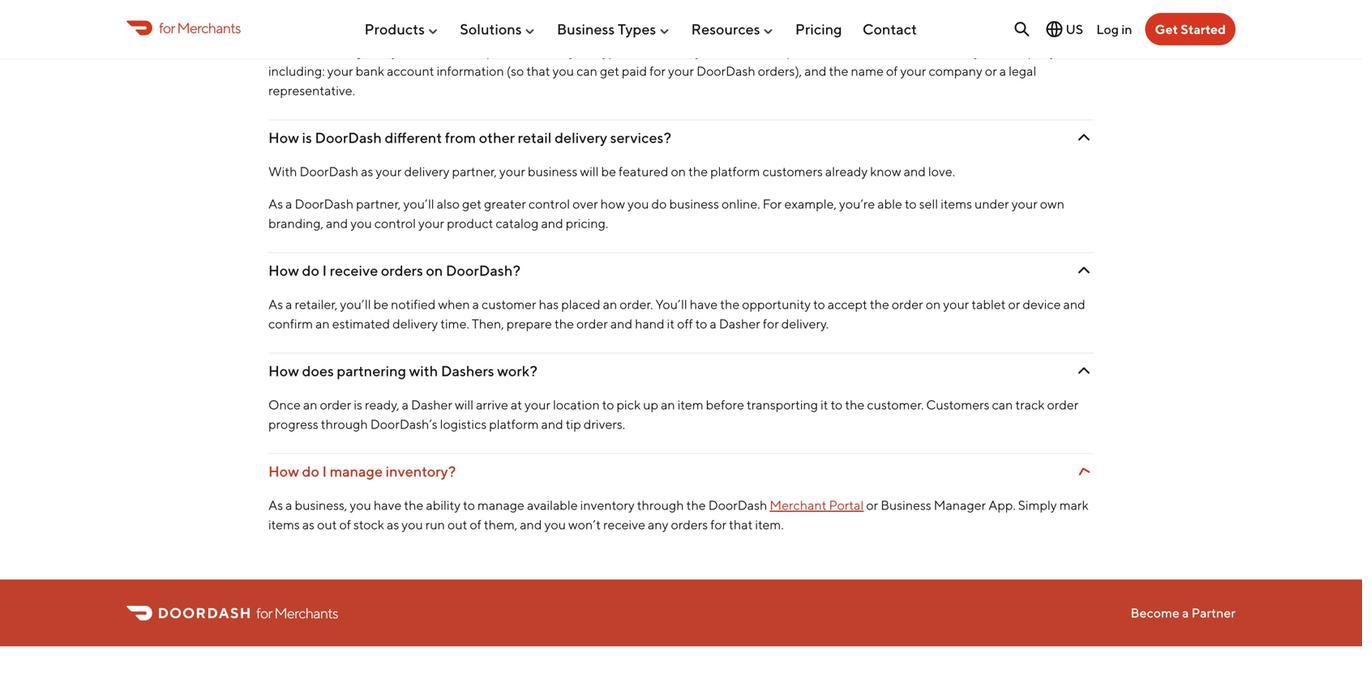 Task type: vqa. For each thing, say whether or not it's contained in the screenshot.
Open 'link'
no



Task type: describe. For each thing, give the bounding box(es) containing it.
inventory
[[580, 498, 635, 513]]

do for how do i manage inventory?
[[302, 463, 319, 481]]

1 horizontal spatial manage
[[477, 498, 524, 513]]

2 horizontal spatial as
[[387, 517, 399, 533]]

business, inside "after confirming that you meet the requirements for your type of business, you will need to provide some information about your company, including: your bank account information (so that you can get paid for your doordash orders), and the name of your company or a legal representative."
[[640, 44, 693, 59]]

as for as a doordash partner, you'll also get greater control over how you do business online. for example, you're able to sell items under your own branding, and you control your product catalog and pricing.
[[268, 196, 283, 212]]

products link
[[364, 14, 439, 44]]

you'll inside the as a doordash partner, you'll also get greater control over how you do business online. for example, you're able to sell items under your own branding, and you control your product catalog and pricing.
[[403, 196, 434, 212]]

confirming
[[300, 44, 363, 59]]

has
[[539, 297, 559, 312]]

you left run
[[402, 517, 423, 533]]

for inside or business manager app. simply mark items as out of stock as you run out of them, and you won't receive any orders for that item.
[[710, 517, 727, 533]]

location
[[553, 397, 600, 413]]

0 vertical spatial that
[[365, 44, 389, 59]]

3 as from the top
[[268, 498, 283, 513]]

1 horizontal spatial partner,
[[452, 164, 497, 179]]

do inside the as a doordash partner, you'll also get greater control over how you do business online. for example, you're able to sell items under your own branding, and you control your product catalog and pricing.
[[651, 196, 667, 212]]

tablet
[[972, 297, 1006, 312]]

0 vertical spatial information
[[867, 44, 935, 59]]

i for receive
[[322, 262, 327, 279]]

on inside as a retailer, you'll be notified when a customer has placed an order. you'll have the opportunity to accept the order on your tablet or device and confirm an estimated delivery time. then, prepare the order and hand it off to a dasher for delivery.
[[926, 297, 941, 312]]

do for how do i receive orders on doordash?
[[302, 262, 319, 279]]

to left sign
[[427, 9, 441, 27]]

tip
[[566, 417, 581, 432]]

and left love.
[[904, 164, 926, 179]]

1 vertical spatial delivery
[[404, 164, 450, 179]]

1 horizontal spatial through
[[637, 498, 684, 513]]

customers
[[762, 164, 823, 179]]

greater
[[484, 196, 526, 212]]

contact link
[[863, 14, 917, 44]]

time.
[[440, 316, 469, 332]]

pick
[[617, 397, 641, 413]]

globe line image
[[1045, 19, 1064, 39]]

to inside "after confirming that you meet the requirements for your type of business, you will need to provide some information about your company, including: your bank account information (so that you can get paid for your doordash orders), and the name of your company or a legal representative."
[[772, 44, 784, 59]]

with
[[268, 164, 297, 179]]

to up the delivery.
[[813, 297, 825, 312]]

when
[[438, 297, 470, 312]]

to up drivers.
[[602, 397, 614, 413]]

once an order is ready, a dasher will arrive at your location to pick up an item before transporting it to the customer. customers can track order progress through doordash's logistics platform and tip drivers.
[[268, 397, 1079, 432]]

business types
[[557, 20, 656, 38]]

doordash?
[[446, 262, 520, 279]]

your down different
[[376, 164, 402, 179]]

you down available
[[544, 517, 566, 533]]

it inside once an order is ready, a dasher will arrive at your location to pick up an item before transporting it to the customer. customers can track order progress through doordash's logistics platform and tip drivers.
[[821, 397, 828, 413]]

1 vertical spatial have
[[374, 498, 402, 513]]

you right (so
[[553, 63, 574, 79]]

type
[[597, 44, 623, 59]]

0 vertical spatial control
[[529, 196, 570, 212]]

doordash down representative.
[[315, 129, 382, 147]]

0 vertical spatial manage
[[330, 463, 383, 481]]

0 horizontal spatial as
[[302, 517, 315, 533]]

(so
[[507, 63, 524, 79]]

a inside once an order is ready, a dasher will arrive at your location to pick up an item before transporting it to the customer. customers can track order progress through doordash's logistics platform and tip drivers.
[[402, 397, 409, 413]]

any
[[648, 517, 668, 533]]

for inside as a retailer, you'll be notified when a customer has placed an order. you'll have the opportunity to accept the order on your tablet or device and confirm an estimated delivery time. then, prepare the order and hand it off to a dasher for delivery.
[[763, 316, 779, 332]]

how for how does partnering with dashers work?
[[268, 363, 299, 380]]

delivery inside as a retailer, you'll be notified when a customer has placed an order. you'll have the opportunity to accept the order on your tablet or device and confirm an estimated delivery time. then, prepare the order and hand it off to a dasher for delivery.
[[392, 316, 438, 332]]

of left them,
[[470, 517, 481, 533]]

business inside the as a doordash partner, you'll also get greater control over how you do business online. for example, you're able to sell items under your own branding, and you control your product catalog and pricing.
[[669, 196, 719, 212]]

it inside as a retailer, you'll be notified when a customer has placed an order. you'll have the opportunity to accept the order on your tablet or device and confirm an estimated delivery time. then, prepare the order and hand it off to a dasher for delivery.
[[667, 316, 675, 332]]

item
[[678, 397, 703, 413]]

get
[[1155, 21, 1178, 37]]

0 horizontal spatial orders
[[381, 262, 423, 279]]

catalog
[[496, 216, 539, 231]]

does
[[302, 363, 334, 380]]

chevron down image
[[1074, 8, 1094, 28]]

2 out from the left
[[447, 517, 467, 533]]

pricing link
[[795, 14, 842, 44]]

0 horizontal spatial on
[[426, 262, 443, 279]]

through inside once an order is ready, a dasher will arrive at your location to pick up an item before transporting it to the customer. customers can track order progress through doordash's logistics platform and tip drivers.
[[321, 417, 368, 432]]

app.
[[988, 498, 1016, 513]]

a inside the as a doordash partner, you'll also get greater control over how you do business online. for example, you're able to sell items under your own branding, and you control your product catalog and pricing.
[[285, 196, 292, 212]]

sign
[[444, 9, 470, 27]]

log
[[1096, 21, 1119, 37]]

become
[[1131, 606, 1179, 621]]

and right branding,
[[326, 216, 348, 231]]

doordash right with at left top
[[300, 164, 358, 179]]

delivery?
[[552, 9, 612, 27]]

a inside "after confirming that you meet the requirements for your type of business, you will need to provide some information about your company, including: your bank account information (so that you can get paid for your doordash orders), and the name of your company or a legal representative."
[[999, 63, 1006, 79]]

for
[[763, 196, 782, 212]]

product
[[447, 216, 493, 231]]

won't
[[568, 517, 601, 533]]

of up paid
[[626, 44, 638, 59]]

work?
[[497, 363, 537, 380]]

0 vertical spatial retail
[[515, 9, 549, 27]]

become a partner link
[[1131, 606, 1236, 621]]

name
[[851, 63, 884, 79]]

ability
[[426, 498, 461, 513]]

branding,
[[268, 216, 323, 231]]

also
[[437, 196, 460, 212]]

1 horizontal spatial will
[[580, 164, 599, 179]]

an down retailer,
[[315, 316, 330, 332]]

your down also
[[418, 216, 444, 231]]

your right about
[[974, 44, 1000, 59]]

notified
[[391, 297, 436, 312]]

other
[[479, 129, 515, 147]]

paid
[[622, 63, 647, 79]]

how does partnering with dashers work?
[[268, 363, 537, 380]]

delivery.
[[781, 316, 829, 332]]

services?
[[610, 129, 671, 147]]

platform inside once an order is ready, a dasher will arrive at your location to pick up an item before transporting it to the customer. customers can track order progress through doordash's logistics platform and tip drivers.
[[489, 417, 539, 432]]

them,
[[484, 517, 517, 533]]

merchant portal link
[[770, 498, 864, 513]]

able
[[877, 196, 902, 212]]

4 chevron down image from the top
[[1074, 462, 1094, 482]]

an left order.
[[603, 297, 617, 312]]

then,
[[472, 316, 504, 332]]

customer.
[[867, 397, 924, 413]]

meet
[[415, 44, 446, 59]]

run
[[425, 517, 445, 533]]

as a business, you have the ability to manage available inventory through the doordash merchant portal
[[268, 498, 864, 513]]

customer
[[482, 297, 536, 312]]

and left pricing.
[[541, 216, 563, 231]]

provide
[[787, 44, 831, 59]]

accept
[[828, 297, 867, 312]]

you down resources on the top right of page
[[695, 44, 717, 59]]

can inside once an order is ready, a dasher will arrive at your location to pick up an item before transporting it to the customer. customers can track order progress through doordash's logistics platform and tip drivers.
[[992, 397, 1013, 413]]

own
[[1040, 196, 1065, 212]]

i for need
[[329, 9, 334, 27]]

business types link
[[557, 14, 671, 44]]

a left partner in the bottom of the page
[[1182, 606, 1189, 621]]

0 horizontal spatial information
[[437, 63, 504, 79]]

you up stock
[[350, 498, 371, 513]]

1 vertical spatial that
[[526, 63, 550, 79]]

doordash up item. on the right bottom of the page
[[708, 498, 767, 513]]

order.
[[620, 297, 653, 312]]

inventory?
[[386, 463, 456, 481]]

doordash inside "after confirming that you meet the requirements for your type of business, you will need to provide some information about your company, including: your bank account information (so that you can get paid for your doordash orders), and the name of your company or a legal representative."
[[696, 63, 755, 79]]

portal
[[829, 498, 864, 513]]

have inside as a retailer, you'll be notified when a customer has placed an order. you'll have the opportunity to accept the order on your tablet or device and confirm an estimated delivery time. then, prepare the order and hand it off to a dasher for delivery.
[[690, 297, 718, 312]]

merchant
[[770, 498, 827, 513]]

items inside or business manager app. simply mark items as out of stock as you run out of them, and you won't receive any orders for that item.
[[268, 517, 300, 533]]

arrive
[[476, 397, 508, 413]]

simply
[[1018, 498, 1057, 513]]

1 vertical spatial merchants
[[274, 605, 338, 622]]

log in link
[[1096, 21, 1132, 37]]

item.
[[755, 517, 784, 533]]

0 vertical spatial receive
[[330, 262, 378, 279]]

sell
[[919, 196, 938, 212]]

and down order.
[[610, 316, 632, 332]]

us
[[1066, 21, 1083, 37]]

after confirming that you meet the requirements for your type of business, you will need to provide some information about your company, including: your bank account information (so that you can get paid for your doordash orders), and the name of your company or a legal representative.
[[268, 44, 1058, 98]]

need inside "after confirming that you meet the requirements for your type of business, you will need to provide some information about your company, including: your bank account information (so that you can get paid for your doordash orders), and the name of your company or a legal representative."
[[740, 44, 770, 59]]

dasher inside as a retailer, you'll be notified when a customer has placed an order. you'll have the opportunity to accept the order on your tablet or device and confirm an estimated delivery time. then, prepare the order and hand it off to a dasher for delivery.
[[719, 316, 760, 332]]

already
[[825, 164, 868, 179]]

0 horizontal spatial business
[[557, 20, 615, 38]]

started
[[1181, 21, 1226, 37]]

0 horizontal spatial need
[[337, 9, 370, 27]]

under
[[975, 196, 1009, 212]]

0 vertical spatial platform
[[710, 164, 760, 179]]

representative.
[[268, 83, 355, 98]]

a up confirm
[[285, 297, 292, 312]]

retailer,
[[295, 297, 338, 312]]

order down placed
[[576, 316, 608, 332]]

you right how
[[628, 196, 649, 212]]

what
[[268, 9, 306, 27]]

a right off
[[710, 316, 717, 332]]

0 vertical spatial for merchants
[[159, 19, 241, 36]]

you're
[[839, 196, 875, 212]]

for merchants link
[[126, 17, 241, 39]]

with doordash as your delivery partner, your business will be featured on the platform customers already know and love.
[[268, 164, 955, 179]]

an left item
[[661, 397, 675, 413]]

and right device
[[1063, 297, 1085, 312]]



Task type: locate. For each thing, give the bounding box(es) containing it.
2 vertical spatial delivery
[[392, 316, 438, 332]]

1 vertical spatial as
[[268, 297, 283, 312]]

0 horizontal spatial out
[[317, 517, 337, 533]]

at
[[511, 397, 522, 413]]

have up stock
[[374, 498, 402, 513]]

0 horizontal spatial that
[[365, 44, 389, 59]]

a right when
[[472, 297, 479, 312]]

order down does
[[320, 397, 351, 413]]

1 vertical spatial business
[[669, 196, 719, 212]]

dasher down opportunity
[[719, 316, 760, 332]]

2 vertical spatial will
[[455, 397, 474, 413]]

as
[[268, 196, 283, 212], [268, 297, 283, 312], [268, 498, 283, 513]]

will down resources on the top right of page
[[719, 44, 738, 59]]

delivery down different
[[404, 164, 450, 179]]

business left online.
[[669, 196, 719, 212]]

1 vertical spatial information
[[437, 63, 504, 79]]

pricing.
[[566, 216, 608, 231]]

a up branding,
[[285, 196, 292, 212]]

can left track
[[992, 397, 1013, 413]]

how for how do i manage inventory?
[[268, 463, 299, 481]]

1 horizontal spatial up
[[643, 397, 658, 413]]

or right tablet
[[1008, 297, 1020, 312]]

1 vertical spatial for merchants
[[256, 605, 338, 622]]

1 vertical spatial get
[[462, 196, 482, 212]]

0 vertical spatial up
[[473, 9, 491, 27]]

business, down types
[[640, 44, 693, 59]]

get started button
[[1145, 13, 1236, 45]]

business left manager
[[881, 498, 931, 513]]

3 chevron down image from the top
[[1074, 362, 1094, 381]]

information down 'requirements'
[[437, 63, 504, 79]]

resources
[[691, 20, 760, 38]]

that
[[365, 44, 389, 59], [526, 63, 550, 79], [729, 517, 753, 533]]

is inside once an order is ready, a dasher will arrive at your location to pick up an item before transporting it to the customer. customers can track order progress through doordash's logistics platform and tip drivers.
[[354, 397, 362, 413]]

0 vertical spatial merchants
[[177, 19, 241, 36]]

do
[[309, 9, 326, 27], [651, 196, 667, 212], [302, 262, 319, 279], [302, 463, 319, 481]]

is down representative.
[[302, 129, 312, 147]]

a up doordash's
[[402, 397, 409, 413]]

how up retailer,
[[268, 262, 299, 279]]

receive inside or business manager app. simply mark items as out of stock as you run out of them, and you won't receive any orders for that item.
[[603, 517, 645, 533]]

0 vertical spatial partner,
[[452, 164, 497, 179]]

log in
[[1096, 21, 1132, 37]]

1 vertical spatial control
[[374, 216, 416, 231]]

how for how do i receive orders on doordash?
[[268, 262, 299, 279]]

your left the type
[[569, 44, 595, 59]]

you'll
[[656, 297, 687, 312]]

0 vertical spatial delivery
[[555, 129, 607, 147]]

your down confirming
[[327, 63, 353, 79]]

through
[[321, 417, 368, 432], [637, 498, 684, 513]]

0 horizontal spatial for merchants
[[159, 19, 241, 36]]

legal
[[1009, 63, 1036, 79]]

over
[[572, 196, 598, 212]]

how for how is doordash different from other retail delivery services?
[[268, 129, 299, 147]]

you
[[391, 44, 413, 59], [695, 44, 717, 59], [553, 63, 574, 79], [628, 196, 649, 212], [350, 216, 372, 231], [350, 498, 371, 513], [402, 517, 423, 533], [544, 517, 566, 533]]

your right at at the left
[[525, 397, 550, 413]]

0 horizontal spatial business,
[[295, 498, 347, 513]]

partner, up how do i receive orders on doordash?
[[356, 196, 401, 212]]

0 vertical spatial will
[[719, 44, 738, 59]]

1 vertical spatial on
[[426, 262, 443, 279]]

information
[[867, 44, 935, 59], [437, 63, 504, 79]]

how down progress
[[268, 463, 299, 481]]

requirements
[[470, 44, 548, 59]]

delivery up the with doordash as your delivery partner, your business will be featured on the platform customers already know and love.
[[555, 129, 607, 147]]

0 horizontal spatial is
[[302, 129, 312, 147]]

and down available
[[520, 517, 542, 533]]

company,
[[1002, 44, 1058, 59]]

information down contact
[[867, 44, 935, 59]]

1 horizontal spatial it
[[821, 397, 828, 413]]

company
[[929, 63, 983, 79]]

2 vertical spatial that
[[729, 517, 753, 533]]

1 vertical spatial you'll
[[340, 297, 371, 312]]

out right run
[[447, 517, 467, 533]]

of
[[626, 44, 638, 59], [886, 63, 898, 79], [339, 517, 351, 533], [470, 517, 481, 533]]

4 how from the top
[[268, 463, 299, 481]]

1 horizontal spatial get
[[600, 63, 619, 79]]

1 horizontal spatial orders
[[671, 517, 708, 533]]

1 horizontal spatial have
[[690, 297, 718, 312]]

1 how from the top
[[268, 129, 299, 147]]

will up logistics on the bottom left of page
[[455, 397, 474, 413]]

chevron down image for other
[[1074, 128, 1094, 148]]

pricing
[[795, 20, 842, 38]]

1 vertical spatial platform
[[489, 417, 539, 432]]

can inside "after confirming that you meet the requirements for your type of business, you will need to provide some information about your company, including: your bank account information (so that you can get paid for your doordash orders), and the name of your company or a legal representative."
[[577, 63, 597, 79]]

receive
[[330, 262, 378, 279], [603, 517, 645, 533]]

contact
[[863, 20, 917, 38]]

1 vertical spatial will
[[580, 164, 599, 179]]

retail up 'requirements'
[[515, 9, 549, 27]]

doordash down resources on the top right of page
[[696, 63, 755, 79]]

1 vertical spatial up
[[643, 397, 658, 413]]

will inside once an order is ready, a dasher will arrive at your location to pick up an item before transporting it to the customer. customers can track order progress through doordash's logistics platform and tip drivers.
[[455, 397, 474, 413]]

a left legal
[[999, 63, 1006, 79]]

how do i receive orders on doordash?
[[268, 262, 520, 279]]

0 horizontal spatial in
[[373, 9, 385, 27]]

partner, inside the as a doordash partner, you'll also get greater control over how you do business online. for example, you're able to sell items under your own branding, and you control your product catalog and pricing.
[[356, 196, 401, 212]]

get down the type
[[600, 63, 619, 79]]

of right name
[[886, 63, 898, 79]]

business up over
[[528, 164, 578, 179]]

or inside "after confirming that you meet the requirements for your type of business, you will need to provide some information about your company, including: your bank account information (so that you can get paid for your doordash orders), and the name of your company or a legal representative."
[[985, 63, 997, 79]]

in
[[373, 9, 385, 27], [1121, 21, 1132, 37]]

need up confirming
[[337, 9, 370, 27]]

platform
[[710, 164, 760, 179], [489, 417, 539, 432]]

business inside or business manager app. simply mark items as out of stock as you run out of them, and you won't receive any orders for that item.
[[881, 498, 931, 513]]

0 horizontal spatial you'll
[[340, 297, 371, 312]]

1 horizontal spatial need
[[740, 44, 770, 59]]

2 vertical spatial as
[[268, 498, 283, 513]]

0 horizontal spatial be
[[373, 297, 388, 312]]

customers
[[926, 397, 990, 413]]

estimated
[[332, 316, 390, 332]]

in up bank
[[373, 9, 385, 27]]

you up "account"
[[391, 44, 413, 59]]

0 vertical spatial as
[[268, 196, 283, 212]]

0 horizontal spatial have
[[374, 498, 402, 513]]

your up greater
[[499, 164, 525, 179]]

1 vertical spatial manage
[[477, 498, 524, 513]]

account
[[387, 63, 434, 79]]

chevron down image for work?
[[1074, 362, 1094, 381]]

0 vertical spatial on
[[671, 164, 686, 179]]

1 horizontal spatial items
[[941, 196, 972, 212]]

including:
[[268, 63, 325, 79]]

0 vertical spatial you'll
[[403, 196, 434, 212]]

is left ready,
[[354, 397, 362, 413]]

that right (so
[[526, 63, 550, 79]]

2 horizontal spatial that
[[729, 517, 753, 533]]

your inside once an order is ready, a dasher will arrive at your location to pick up an item before transporting it to the customer. customers can track order progress through doordash's logistics platform and tip drivers.
[[525, 397, 550, 413]]

different
[[385, 129, 442, 147]]

chevron down image
[[1074, 128, 1094, 148], [1074, 261, 1094, 281], [1074, 362, 1094, 381], [1074, 462, 1094, 482]]

0 horizontal spatial manage
[[330, 463, 383, 481]]

0 vertical spatial business,
[[640, 44, 693, 59]]

get inside "after confirming that you meet the requirements for your type of business, you will need to provide some information about your company, including: your bank account information (so that you can get paid for your doordash orders), and the name of your company or a legal representative."
[[600, 63, 619, 79]]

to right ability
[[463, 498, 475, 513]]

an up progress
[[303, 397, 317, 413]]

you'll inside as a retailer, you'll be notified when a customer has placed an order. you'll have the opportunity to accept the order on your tablet or device and confirm an estimated delivery time. then, prepare the order and hand it off to a dasher for delivery.
[[340, 297, 371, 312]]

items
[[941, 196, 972, 212], [268, 517, 300, 533]]

1 as from the top
[[268, 196, 283, 212]]

1 vertical spatial orders
[[671, 517, 708, 533]]

2 vertical spatial on
[[926, 297, 941, 312]]

confirm
[[268, 316, 313, 332]]

1 horizontal spatial business
[[669, 196, 719, 212]]

1 vertical spatial i
[[322, 262, 327, 279]]

your inside as a retailer, you'll be notified when a customer has placed an order. you'll have the opportunity to accept the order on your tablet or device and confirm an estimated delivery time. then, prepare the order and hand it off to a dasher for delivery.
[[943, 297, 969, 312]]

0 vertical spatial need
[[337, 9, 370, 27]]

order right track
[[1047, 397, 1079, 413]]

delivery
[[555, 129, 607, 147], [404, 164, 450, 179], [392, 316, 438, 332]]

1 horizontal spatial for merchants
[[256, 605, 338, 622]]

1 vertical spatial is
[[354, 397, 362, 413]]

retail right the other
[[518, 129, 552, 147]]

can down the type
[[577, 63, 597, 79]]

and left tip
[[541, 417, 563, 432]]

2 how from the top
[[268, 262, 299, 279]]

you'll
[[403, 196, 434, 212], [340, 297, 371, 312]]

chevron down image for on
[[1074, 261, 1094, 281]]

1 vertical spatial business,
[[295, 498, 347, 513]]

order right accept
[[892, 297, 923, 312]]

0 vertical spatial orders
[[381, 262, 423, 279]]

be up how
[[601, 164, 616, 179]]

control left over
[[529, 196, 570, 212]]

featured
[[619, 164, 668, 179]]

merchants inside for merchants link
[[177, 19, 241, 36]]

get up product
[[462, 196, 482, 212]]

your left own
[[1012, 196, 1038, 212]]

1 horizontal spatial as
[[361, 164, 373, 179]]

merchants
[[177, 19, 241, 36], [274, 605, 338, 622]]

the
[[448, 44, 468, 59], [829, 63, 848, 79], [688, 164, 708, 179], [720, 297, 740, 312], [870, 297, 889, 312], [555, 316, 574, 332], [845, 397, 865, 413], [404, 498, 424, 513], [686, 498, 706, 513]]

orders inside or business manager app. simply mark items as out of stock as you run out of them, and you won't receive any orders for that item.
[[671, 517, 708, 533]]

i
[[329, 9, 334, 27], [322, 262, 327, 279], [322, 463, 327, 481]]

1 horizontal spatial on
[[671, 164, 686, 179]]

solutions link
[[460, 14, 536, 44]]

0 horizontal spatial platform
[[489, 417, 539, 432]]

0 vertical spatial business
[[528, 164, 578, 179]]

1 vertical spatial or
[[1008, 297, 1020, 312]]

device
[[1023, 297, 1061, 312]]

doordash inside the as a doordash partner, you'll also get greater control over how you do business online. for example, you're able to sell items under your own branding, and you control your product catalog and pricing.
[[295, 196, 354, 212]]

business, down how do i manage inventory?
[[295, 498, 347, 513]]

that inside or business manager app. simply mark items as out of stock as you run out of them, and you won't receive any orders for that item.
[[729, 517, 753, 533]]

1 vertical spatial receive
[[603, 517, 645, 533]]

bank
[[356, 63, 384, 79]]

or inside or business manager app. simply mark items as out of stock as you run out of them, and you won't receive any orders for that item.
[[866, 498, 878, 513]]

1 chevron down image from the top
[[1074, 128, 1094, 148]]

and inside once an order is ready, a dasher will arrive at your location to pick up an item before transporting it to the customer. customers can track order progress through doordash's logistics platform and tip drivers.
[[541, 417, 563, 432]]

as inside the as a doordash partner, you'll also get greater control over how you do business online. for example, you're able to sell items under your own branding, and you control your product catalog and pricing.
[[268, 196, 283, 212]]

do down featured
[[651, 196, 667, 212]]

0 horizontal spatial can
[[577, 63, 597, 79]]

2 horizontal spatial or
[[1008, 297, 1020, 312]]

logistics
[[440, 417, 487, 432]]

1 out from the left
[[317, 517, 337, 533]]

ready,
[[365, 397, 399, 413]]

0 vertical spatial i
[[329, 9, 334, 27]]

track
[[1015, 397, 1045, 413]]

your left tablet
[[943, 297, 969, 312]]

manager
[[934, 498, 986, 513]]

orders right any
[[671, 517, 708, 533]]

your right paid
[[668, 63, 694, 79]]

2 horizontal spatial will
[[719, 44, 738, 59]]

orders up notified
[[381, 262, 423, 279]]

will up over
[[580, 164, 599, 179]]

how
[[268, 129, 299, 147], [268, 262, 299, 279], [268, 363, 299, 380], [268, 463, 299, 481]]

1 horizontal spatial can
[[992, 397, 1013, 413]]

progress
[[268, 417, 318, 432]]

2 vertical spatial or
[[866, 498, 878, 513]]

love.
[[928, 164, 955, 179]]

1 vertical spatial business
[[881, 498, 931, 513]]

1 horizontal spatial platform
[[710, 164, 760, 179]]

or right "portal"
[[866, 498, 878, 513]]

on left tablet
[[926, 297, 941, 312]]

partnering
[[337, 363, 406, 380]]

0 horizontal spatial business
[[528, 164, 578, 179]]

resources link
[[691, 14, 775, 44]]

0 horizontal spatial it
[[667, 316, 675, 332]]

1 vertical spatial dasher
[[411, 397, 452, 413]]

0 horizontal spatial merchants
[[177, 19, 241, 36]]

a down how do i manage inventory?
[[285, 498, 292, 513]]

doordash up branding,
[[295, 196, 354, 212]]

1 horizontal spatial merchants
[[274, 605, 338, 622]]

1 vertical spatial through
[[637, 498, 684, 513]]

on up when
[[426, 262, 443, 279]]

through up any
[[637, 498, 684, 513]]

partner, down how is doordash different from other retail delivery services?
[[452, 164, 497, 179]]

as for as a retailer, you'll be notified when a customer has placed an order. you'll have the opportunity to accept the order on your tablet or device and confirm an estimated delivery time. then, prepare the order and hand it off to a dasher for delivery.
[[268, 297, 283, 312]]

order up meet
[[388, 9, 424, 27]]

online.
[[722, 196, 760, 212]]

and inside or business manager app. simply mark items as out of stock as you run out of them, and you won't receive any orders for that item.
[[520, 517, 542, 533]]

drivers.
[[584, 417, 625, 432]]

or
[[985, 63, 997, 79], [1008, 297, 1020, 312], [866, 498, 878, 513]]

2 chevron down image from the top
[[1074, 261, 1094, 281]]

become a partner
[[1131, 606, 1236, 621]]

dashers
[[441, 363, 494, 380]]

get inside the as a doordash partner, you'll also get greater control over how you do business online. for example, you're able to sell items under your own branding, and you control your product catalog and pricing.
[[462, 196, 482, 212]]

0 horizontal spatial items
[[268, 517, 300, 533]]

3 how from the top
[[268, 363, 299, 380]]

up right sign
[[473, 9, 491, 27]]

out left stock
[[317, 517, 337, 533]]

to right transporting
[[831, 397, 843, 413]]

on right featured
[[671, 164, 686, 179]]

will inside "after confirming that you meet the requirements for your type of business, you will need to provide some information about your company, including: your bank account information (so that you can get paid for your doordash orders), and the name of your company or a legal representative."
[[719, 44, 738, 59]]

be inside as a retailer, you'll be notified when a customer has placed an order. you'll have the opportunity to accept the order on your tablet or device and confirm an estimated delivery time. then, prepare the order and hand it off to a dasher for delivery.
[[373, 297, 388, 312]]

do for what do i need in order to sign up for retail delivery?
[[309, 9, 326, 27]]

to right off
[[695, 316, 707, 332]]

0 vertical spatial dasher
[[719, 316, 760, 332]]

0 horizontal spatial dasher
[[411, 397, 452, 413]]

1 horizontal spatial in
[[1121, 21, 1132, 37]]

placed
[[561, 297, 600, 312]]

1 vertical spatial retail
[[518, 129, 552, 147]]

your left company
[[900, 63, 926, 79]]

after
[[268, 44, 298, 59]]

the inside once an order is ready, a dasher will arrive at your location to pick up an item before transporting it to the customer. customers can track order progress through doordash's logistics platform and tip drivers.
[[845, 397, 865, 413]]

a
[[999, 63, 1006, 79], [285, 196, 292, 212], [285, 297, 292, 312], [472, 297, 479, 312], [710, 316, 717, 332], [402, 397, 409, 413], [285, 498, 292, 513], [1182, 606, 1189, 621]]

0 vertical spatial is
[[302, 129, 312, 147]]

with
[[409, 363, 438, 380]]

doordash's
[[370, 417, 438, 432]]

0 horizontal spatial up
[[473, 9, 491, 27]]

orders),
[[758, 63, 802, 79]]

prepare
[[507, 316, 552, 332]]

platform down at at the left
[[489, 417, 539, 432]]

i for manage
[[322, 463, 327, 481]]

1 horizontal spatial out
[[447, 517, 467, 533]]

you up how do i receive orders on doordash?
[[350, 216, 372, 231]]

1 vertical spatial be
[[373, 297, 388, 312]]

0 horizontal spatial partner,
[[356, 196, 401, 212]]

items inside the as a doordash partner, you'll also get greater control over how you do business online. for example, you're able to sell items under your own branding, and you control your product catalog and pricing.
[[941, 196, 972, 212]]

0 vertical spatial items
[[941, 196, 972, 212]]

0 horizontal spatial through
[[321, 417, 368, 432]]

1 horizontal spatial be
[[601, 164, 616, 179]]

it right transporting
[[821, 397, 828, 413]]

up right pick
[[643, 397, 658, 413]]

how is doordash different from other retail delivery services?
[[268, 129, 671, 147]]

control
[[529, 196, 570, 212], [374, 216, 416, 231]]

mark
[[1059, 498, 1089, 513]]

and down provide
[[804, 63, 827, 79]]

it left off
[[667, 316, 675, 332]]

to inside the as a doordash partner, you'll also get greater control over how you do business online. for example, you're able to sell items under your own branding, and you control your product catalog and pricing.
[[905, 196, 917, 212]]

solutions
[[460, 20, 522, 38]]

or left legal
[[985, 63, 997, 79]]

be up estimated
[[373, 297, 388, 312]]

business
[[557, 20, 615, 38], [881, 498, 931, 513]]

receive down inventory
[[603, 517, 645, 533]]

up inside once an order is ready, a dasher will arrive at your location to pick up an item before transporting it to the customer. customers can track order progress through doordash's logistics platform and tip drivers.
[[643, 397, 658, 413]]

1 vertical spatial it
[[821, 397, 828, 413]]

as inside as a retailer, you'll be notified when a customer has placed an order. you'll have the opportunity to accept the order on your tablet or device and confirm an estimated delivery time. then, prepare the order and hand it off to a dasher for delivery.
[[268, 297, 283, 312]]

do up retailer,
[[302, 262, 319, 279]]

0 horizontal spatial control
[[374, 216, 416, 231]]

dasher inside once an order is ready, a dasher will arrive at your location to pick up an item before transporting it to the customer. customers can track order progress through doordash's logistics platform and tip drivers.
[[411, 397, 452, 413]]

how up the once
[[268, 363, 299, 380]]

1 vertical spatial need
[[740, 44, 770, 59]]

or inside as a retailer, you'll be notified when a customer has placed an order. you'll have the opportunity to accept the order on your tablet or device and confirm an estimated delivery time. then, prepare the order and hand it off to a dasher for delivery.
[[1008, 297, 1020, 312]]

you'll left also
[[403, 196, 434, 212]]

how
[[601, 196, 625, 212]]

example,
[[784, 196, 837, 212]]

2 as from the top
[[268, 297, 283, 312]]

dasher up doordash's
[[411, 397, 452, 413]]

order
[[388, 9, 424, 27], [892, 297, 923, 312], [576, 316, 608, 332], [320, 397, 351, 413], [1047, 397, 1079, 413]]

need up orders),
[[740, 44, 770, 59]]

of left stock
[[339, 517, 351, 533]]

2 horizontal spatial on
[[926, 297, 941, 312]]

or business manager app. simply mark items as out of stock as you run out of them, and you won't receive any orders for that item.
[[268, 498, 1089, 533]]

and inside "after confirming that you meet the requirements for your type of business, you will need to provide some information about your company, including: your bank account information (so that you can get paid for your doordash orders), and the name of your company or a legal representative."
[[804, 63, 827, 79]]

have up off
[[690, 297, 718, 312]]

off
[[677, 316, 693, 332]]

how up with at left top
[[268, 129, 299, 147]]

in right the log
[[1121, 21, 1132, 37]]



